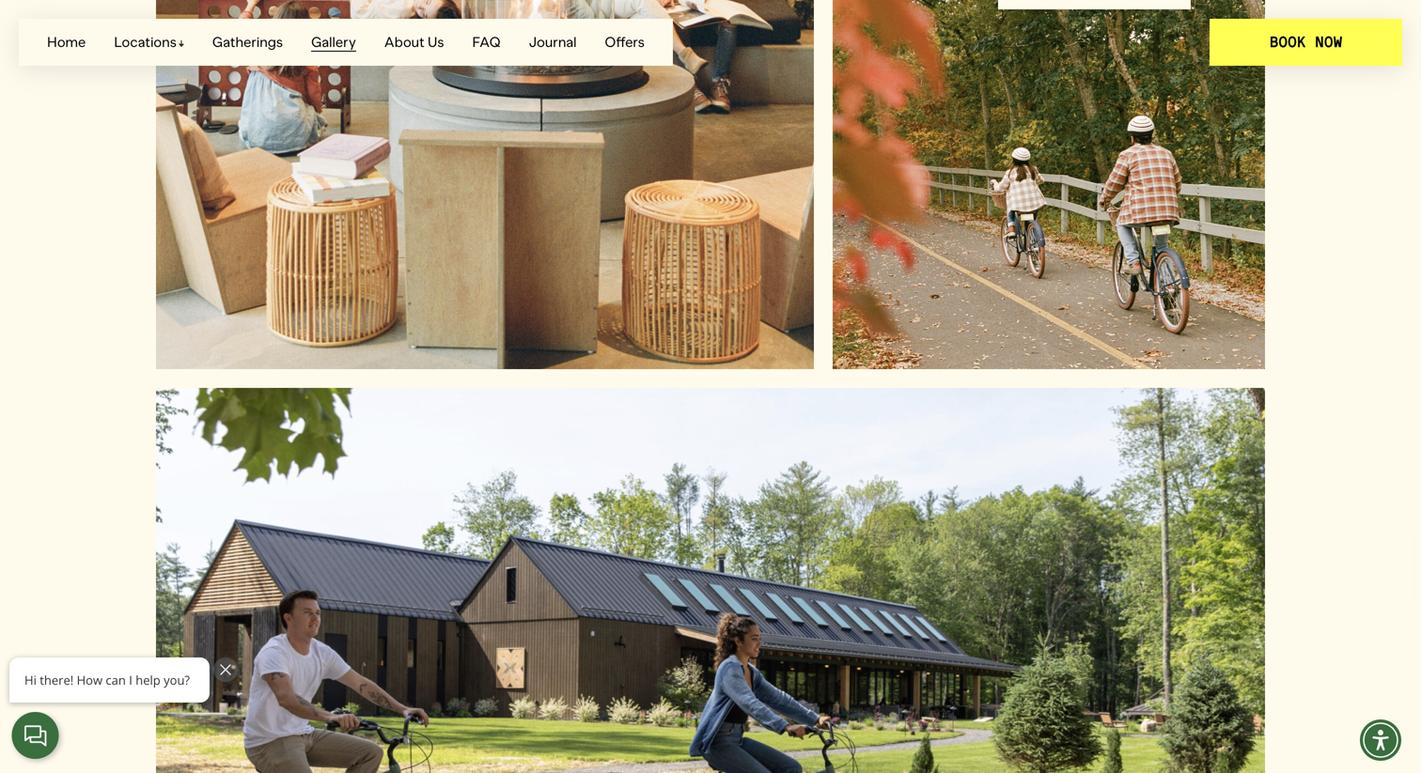 Task type: describe. For each thing, give the bounding box(es) containing it.
journal link
[[529, 33, 577, 51]]

now
[[1315, 33, 1343, 51]]

gallery link
[[311, 33, 356, 52]]

book
[[1270, 33, 1306, 51]]

gatherings link
[[212, 33, 283, 51]]

about us
[[384, 33, 444, 51]]

home
[[47, 33, 86, 51]]

gatherings
[[212, 33, 283, 51]]

locations
[[114, 33, 177, 51]]



Task type: vqa. For each thing, say whether or not it's contained in the screenshot.
the AutoCamp
no



Task type: locate. For each thing, give the bounding box(es) containing it.
book now button
[[1210, 19, 1403, 66]]

about us link
[[384, 33, 444, 51]]

journal
[[529, 33, 577, 51]]

offers
[[605, 33, 645, 51]]

about
[[384, 33, 425, 51]]

faq
[[472, 33, 501, 51]]

book now
[[1270, 33, 1343, 51]]

offers link
[[605, 33, 645, 51]]

book now banner
[[0, 0, 1422, 85]]

home link
[[47, 33, 86, 51]]

faq link
[[472, 33, 501, 51]]

gallery
[[311, 33, 356, 51]]

us
[[428, 33, 444, 51]]

locations link
[[114, 33, 184, 51]]



